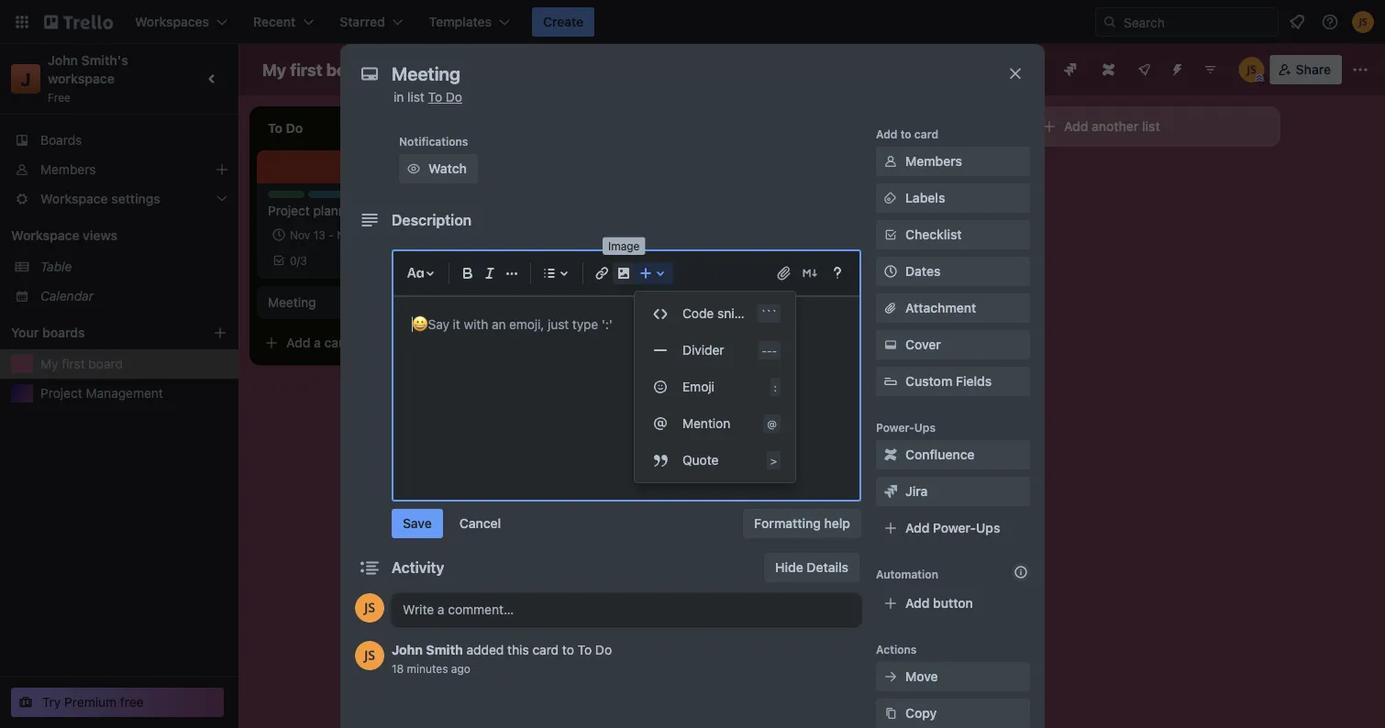 Task type: describe. For each thing, give the bounding box(es) containing it.
to do link
[[428, 89, 463, 105]]

0 horizontal spatial my first board
[[40, 357, 123, 372]]

another
[[1092, 119, 1139, 134]]

table
[[40, 259, 72, 274]]

code
[[683, 306, 714, 321]]

Search field
[[1118, 8, 1279, 36]]

my first board inside board name text field
[[262, 60, 373, 79]]

more formatting image
[[501, 262, 523, 285]]

smith's
[[81, 53, 128, 68]]

star or unstar board image
[[393, 62, 408, 77]]

management
[[86, 386, 163, 401]]

show menu image
[[1352, 61, 1370, 79]]

open help dialog image
[[827, 262, 849, 285]]

workspace visible image
[[426, 62, 441, 77]]

- inside checkbox
[[329, 229, 334, 241]]

first inside board name text field
[[290, 60, 323, 79]]

list inside button
[[1143, 119, 1161, 134]]

add a card button for create from template… image
[[257, 329, 463, 358]]

project planning
[[268, 203, 364, 218]]

project planning link
[[268, 202, 481, 220]]

cancel button
[[449, 509, 512, 539]]

1 vertical spatial john smith (johnsmith38824343) image
[[355, 642, 385, 671]]

checklist
[[906, 227, 962, 242]]

actions
[[877, 643, 917, 656]]

1 horizontal spatial john smith (johnsmith38824343) image
[[1353, 11, 1375, 33]]

board inside my first board link
[[88, 357, 123, 372]]

copy
[[906, 706, 937, 721]]

board
[[483, 62, 519, 77]]

sm image for move
[[882, 668, 900, 687]]

primary element
[[0, 0, 1386, 44]]

card inside the john smith added this card to to do 18 minutes ago
[[533, 643, 559, 658]]

sm image for labels
[[882, 189, 900, 207]]

minutes
[[407, 663, 448, 676]]

image
[[609, 239, 640, 252]]

board inside board name text field
[[326, 60, 373, 79]]

1 horizontal spatial ups
[[977, 521, 1001, 536]]

save
[[403, 516, 432, 531]]

project for "color: sky, title: "project"" element
[[308, 192, 346, 205]]

automation image
[[1164, 55, 1189, 81]]

1
[[431, 229, 436, 241]]

create
[[543, 14, 584, 29]]

divider
[[683, 343, 725, 358]]

0
[[290, 254, 297, 267]]

add to card
[[877, 128, 939, 140]]

sm image for members
[[882, 152, 900, 171]]

image tooltip
[[603, 237, 646, 255]]

try
[[42, 695, 61, 710]]

copy link
[[877, 699, 1031, 729]]

0 vertical spatial to
[[428, 89, 443, 105]]

3
[[300, 254, 307, 267]]

sm image for checklist
[[882, 226, 900, 244]]

sm image for confluence
[[882, 446, 900, 464]]

sm image for jira
[[882, 483, 900, 501]]

attach and insert link image
[[776, 264, 794, 283]]

:
[[774, 381, 777, 394]]

added
[[467, 643, 504, 658]]

smith
[[426, 643, 463, 658]]

custom fields
[[906, 374, 992, 389]]

attachment
[[906, 301, 977, 316]]

your boards
[[11, 325, 85, 341]]

30
[[361, 229, 374, 241]]

add another list
[[1065, 119, 1161, 134]]

help
[[825, 516, 851, 531]]

this
[[508, 643, 529, 658]]

checklist link
[[877, 220, 1031, 250]]

18 minutes ago link
[[392, 663, 471, 676]]

jira
[[906, 484, 928, 499]]

john smith's workspace link
[[48, 53, 132, 86]]

my first board link
[[40, 355, 228, 374]]

hide details
[[776, 560, 849, 575]]

calendar link
[[40, 287, 228, 306]]

project management link
[[40, 385, 228, 403]]

0 notifications image
[[1287, 11, 1309, 33]]

snippet
[[718, 306, 762, 321]]

planning
[[313, 203, 364, 218]]

view markdown image
[[801, 264, 820, 283]]

divider image
[[650, 340, 672, 362]]

details
[[807, 560, 849, 575]]

power-ups
[[877, 421, 936, 434]]

watch
[[429, 161, 467, 176]]

labels link
[[877, 184, 1031, 213]]

1 horizontal spatial john smith (johnsmith38824343) image
[[1240, 57, 1265, 83]]

0 vertical spatial list
[[408, 89, 425, 105]]

confluence
[[906, 447, 975, 463]]

color: green, title: none image
[[268, 191, 305, 198]]

1 horizontal spatial power-
[[934, 521, 977, 536]]

mention
[[683, 416, 731, 431]]

add power-ups link
[[877, 514, 1031, 543]]

sm image for watch
[[405, 160, 423, 178]]

add board image
[[213, 326, 228, 341]]

try premium free button
[[11, 688, 224, 718]]

Board name text field
[[253, 55, 382, 84]]

share button
[[1271, 55, 1343, 84]]

meeting link
[[268, 294, 481, 312]]

```
[[761, 307, 777, 320]]

board link
[[452, 55, 530, 84]]

2 nov from the left
[[337, 229, 357, 241]]

0 / 3
[[290, 254, 307, 267]]

mention image
[[650, 413, 672, 435]]

share
[[1297, 62, 1332, 77]]

0 vertical spatial a
[[835, 167, 842, 182]]

text styles image
[[405, 262, 427, 285]]

attachment button
[[877, 294, 1031, 323]]

boards link
[[0, 126, 239, 155]]



Task type: vqa. For each thing, say whether or not it's contained in the screenshot.
Add A Card to the bottom
yes



Task type: locate. For each thing, give the bounding box(es) containing it.
1 vertical spatial a
[[314, 335, 321, 351]]

nov
[[290, 229, 310, 241], [337, 229, 357, 241]]

sm image down 'power-ups'
[[882, 446, 900, 464]]

automation
[[877, 568, 939, 581]]

sm image inside watch button
[[405, 160, 423, 178]]

my first board
[[262, 60, 373, 79], [40, 357, 123, 372]]

dates button
[[877, 257, 1031, 286]]

to up labels
[[901, 128, 912, 140]]

add power-ups
[[906, 521, 1001, 536]]

1 vertical spatial to
[[578, 643, 592, 658]]

1 horizontal spatial john
[[392, 643, 423, 658]]

0 horizontal spatial board
[[88, 357, 123, 372]]

john up workspace
[[48, 53, 78, 68]]

watch button
[[399, 154, 478, 184]]

power-
[[877, 421, 915, 434], [934, 521, 977, 536]]

>
[[771, 454, 777, 467]]

john smith (johnsmith38824343) image right open information menu icon
[[1353, 11, 1375, 33]]

create button
[[532, 7, 595, 37]]

table link
[[40, 258, 228, 276]]

board left star or unstar board image
[[326, 60, 373, 79]]

power- up automation at the right
[[934, 521, 977, 536]]

emoji
[[683, 380, 715, 395]]

1 horizontal spatial my
[[262, 60, 286, 79]]

emoji image
[[650, 376, 672, 398]]

do down board "link"
[[446, 89, 463, 105]]

j
[[20, 68, 31, 89]]

1 vertical spatial ups
[[977, 521, 1001, 536]]

13
[[314, 229, 326, 241]]

1 vertical spatial board
[[88, 357, 123, 372]]

Nov 13 - Nov 30 checkbox
[[268, 224, 380, 246]]

john for smith
[[392, 643, 423, 658]]

premium
[[64, 695, 117, 710]]

activity
[[392, 559, 445, 577]]

sm image inside labels link
[[882, 189, 900, 207]]

hide details link
[[765, 553, 860, 583]]

sm image for copy
[[882, 705, 900, 723]]

to down workspace visible icon
[[428, 89, 443, 105]]

sm image left copy
[[882, 705, 900, 723]]

john up 18
[[392, 643, 423, 658]]

power ups image
[[1138, 62, 1153, 77]]

ups up "confluence"
[[915, 421, 936, 434]]

add button
[[906, 596, 974, 611]]

2 sm image from the top
[[882, 226, 900, 244]]

0 horizontal spatial add a card
[[286, 335, 352, 351]]

project down 'color: green, title: none' icon
[[268, 203, 310, 218]]

nov left 13
[[290, 229, 310, 241]]

-
[[329, 229, 334, 241], [762, 344, 767, 357], [767, 344, 772, 357], [772, 344, 777, 357]]

1 horizontal spatial list
[[1143, 119, 1161, 134]]

john smith (johnsmith38824343) image
[[1240, 57, 1265, 83], [355, 594, 385, 623]]

1 vertical spatial john
[[392, 643, 423, 658]]

sm image left cover
[[882, 336, 900, 354]]

boards
[[42, 325, 85, 341]]

1 vertical spatial add a card button
[[257, 329, 463, 358]]

1 vertical spatial list
[[1143, 119, 1161, 134]]

move
[[906, 670, 939, 685]]

j link
[[11, 64, 40, 94]]

0 horizontal spatial a
[[314, 335, 321, 351]]

ups up add button button
[[977, 521, 1001, 536]]

cover
[[906, 337, 942, 352]]

button
[[934, 596, 974, 611]]

nov 13 - nov 30
[[290, 229, 374, 241]]

1 horizontal spatial first
[[290, 60, 323, 79]]

0 horizontal spatial my
[[40, 357, 58, 372]]

move link
[[877, 663, 1031, 692]]

0 horizontal spatial members
[[40, 162, 96, 177]]

18
[[392, 663, 404, 676]]

my first board left star or unstar board image
[[262, 60, 373, 79]]

0 horizontal spatial power-
[[877, 421, 915, 434]]

1 horizontal spatial add a card
[[808, 167, 873, 182]]

0 horizontal spatial first
[[62, 357, 85, 372]]

1 sm image from the top
[[882, 152, 900, 171]]

power- up "confluence"
[[877, 421, 915, 434]]

1 horizontal spatial members link
[[877, 147, 1031, 176]]

project
[[308, 192, 346, 205], [268, 203, 310, 218], [40, 386, 82, 401]]

quote
[[683, 453, 719, 468]]

a
[[835, 167, 842, 182], [314, 335, 321, 351]]

do down write a comment text field at the bottom of the page
[[596, 643, 612, 658]]

hide
[[776, 560, 804, 575]]

create from template… image
[[991, 167, 1006, 182]]

1 vertical spatial to
[[563, 643, 574, 658]]

1 horizontal spatial board
[[326, 60, 373, 79]]

0 horizontal spatial to
[[563, 643, 574, 658]]

do
[[446, 89, 463, 105], [596, 643, 612, 658]]

open information menu image
[[1322, 13, 1340, 31]]

1 vertical spatial my first board
[[40, 357, 123, 372]]

menu
[[635, 296, 796, 479]]

in
[[394, 89, 404, 105]]

sm image inside move link
[[882, 668, 900, 687]]

Main content area, start typing to enter text. text field
[[412, 314, 842, 336]]

list right another at the right top of page
[[1143, 119, 1161, 134]]

0 vertical spatial my
[[262, 60, 286, 79]]

0 horizontal spatial list
[[408, 89, 425, 105]]

calendar
[[40, 289, 94, 304]]

fields
[[956, 374, 992, 389]]

add a card button for create from template… icon
[[778, 160, 984, 189]]

members down boards
[[40, 162, 96, 177]]

add
[[1065, 119, 1089, 134], [877, 128, 898, 140], [808, 167, 832, 182], [286, 335, 311, 351], [906, 521, 930, 536], [906, 596, 930, 611]]

sm image left labels
[[882, 189, 900, 207]]

sm image left watch
[[405, 160, 423, 178]]

1 horizontal spatial do
[[596, 643, 612, 658]]

sm image down add to card
[[882, 152, 900, 171]]

---
[[762, 344, 777, 357]]

1 vertical spatial my
[[40, 357, 58, 372]]

1 vertical spatial add a card
[[286, 335, 352, 351]]

members up labels
[[906, 154, 963, 169]]

to inside the john smith added this card to to do 18 minutes ago
[[578, 643, 592, 658]]

0 vertical spatial ups
[[915, 421, 936, 434]]

members link
[[877, 147, 1031, 176], [0, 155, 239, 184]]

cover link
[[877, 330, 1031, 360]]

add another list button
[[1032, 106, 1281, 147]]

None text field
[[383, 57, 989, 90]]

1 horizontal spatial my first board
[[262, 60, 373, 79]]

project up "nov 13 - nov 30" checkbox
[[308, 192, 346, 205]]

sm image for cover
[[882, 336, 900, 354]]

to down write a comment text field at the bottom of the page
[[578, 643, 592, 658]]

lists image
[[539, 262, 561, 285]]

0 vertical spatial add a card button
[[778, 160, 984, 189]]

create from template… image
[[470, 336, 485, 351]]

sm image left jira
[[882, 483, 900, 501]]

code snippet ```
[[683, 306, 777, 321]]

Write a comment text field
[[392, 594, 862, 627]]

sm image inside checklist link
[[882, 226, 900, 244]]

0 vertical spatial first
[[290, 60, 323, 79]]

members
[[906, 154, 963, 169], [40, 162, 96, 177]]

formatting
[[755, 516, 821, 531]]

notifications
[[399, 135, 469, 148]]

sm image
[[405, 160, 423, 178], [882, 189, 900, 207], [882, 336, 900, 354], [882, 483, 900, 501], [882, 705, 900, 723]]

add a card button down meeting link
[[257, 329, 463, 358]]

0 horizontal spatial ups
[[915, 421, 936, 434]]

add a card button down add to card
[[778, 160, 984, 189]]

0 vertical spatial john
[[48, 53, 78, 68]]

john smith added this card to to do 18 minutes ago
[[392, 643, 612, 676]]

my inside board name text field
[[262, 60, 286, 79]]

code snippet image
[[650, 303, 672, 325]]

menu containing code snippet
[[635, 296, 796, 479]]

0 vertical spatial john smith (johnsmith38824343) image
[[1353, 11, 1375, 33]]

search image
[[1103, 15, 1118, 29]]

1 horizontal spatial to
[[901, 128, 912, 140]]

sm image
[[882, 152, 900, 171], [882, 226, 900, 244], [882, 446, 900, 464], [882, 668, 900, 687]]

@
[[768, 418, 777, 430]]

members link up labels link
[[877, 147, 1031, 176]]

sm image down actions
[[882, 668, 900, 687]]

0 vertical spatial power-
[[877, 421, 915, 434]]

list
[[408, 89, 425, 105], [1143, 119, 1161, 134]]

0 horizontal spatial john smith (johnsmith38824343) image
[[355, 642, 385, 671]]

1 horizontal spatial members
[[906, 154, 963, 169]]

1 nov from the left
[[290, 229, 310, 241]]

john smith (johnsmith38824343) image left 18
[[355, 642, 385, 671]]

free
[[120, 695, 144, 710]]

0 horizontal spatial john
[[48, 53, 78, 68]]

0 horizontal spatial nov
[[290, 229, 310, 241]]

john inside the john smith added this card to to do 18 minutes ago
[[392, 643, 423, 658]]

sm image left the checklist
[[882, 226, 900, 244]]

my
[[262, 60, 286, 79], [40, 357, 58, 372]]

my first board down your boards with 2 items element
[[40, 357, 123, 372]]

3 sm image from the top
[[882, 446, 900, 464]]

0 horizontal spatial john smith (johnsmith38824343) image
[[355, 594, 385, 623]]

color: sky, title: "project" element
[[308, 191, 346, 205]]

1 horizontal spatial add a card button
[[778, 160, 984, 189]]

0 vertical spatial do
[[446, 89, 463, 105]]

1 vertical spatial john smith (johnsmith38824343) image
[[355, 594, 385, 623]]

views
[[83, 228, 118, 243]]

first inside my first board link
[[62, 357, 85, 372]]

try premium free
[[42, 695, 144, 710]]

0 horizontal spatial add a card button
[[257, 329, 463, 358]]

project down boards
[[40, 386, 82, 401]]

in list to do
[[394, 89, 463, 105]]

john inside 'john smith's workspace free'
[[48, 53, 78, 68]]

labels
[[906, 190, 946, 206]]

quote image
[[650, 450, 672, 472]]

cancel
[[460, 516, 501, 531]]

1 horizontal spatial to
[[578, 643, 592, 658]]

1 horizontal spatial a
[[835, 167, 842, 182]]

boards
[[40, 133, 82, 148]]

meeting
[[268, 295, 316, 310]]

1 horizontal spatial nov
[[337, 229, 357, 241]]

image image
[[613, 262, 635, 285]]

john smith (johnsmith38824343) image
[[1353, 11, 1375, 33], [355, 642, 385, 671]]

0 vertical spatial board
[[326, 60, 373, 79]]

your
[[11, 325, 39, 341]]

0 vertical spatial john smith (johnsmith38824343) image
[[1240, 57, 1265, 83]]

0 horizontal spatial members link
[[0, 155, 239, 184]]

1 vertical spatial do
[[596, 643, 612, 658]]

italic ⌘i image
[[479, 262, 501, 285]]

sm image inside cover link
[[882, 336, 900, 354]]

calendar power-up image
[[1027, 61, 1041, 76]]

to
[[901, 128, 912, 140], [563, 643, 574, 658]]

workspace
[[11, 228, 79, 243]]

ups
[[915, 421, 936, 434], [977, 521, 1001, 536]]

4 sm image from the top
[[882, 668, 900, 687]]

1 vertical spatial first
[[62, 357, 85, 372]]

project for project planning
[[268, 203, 310, 218]]

add button button
[[877, 589, 1031, 619]]

board up project management
[[88, 357, 123, 372]]

nov left 30
[[337, 229, 357, 241]]

your boards with 2 items element
[[11, 322, 185, 344]]

project for project management
[[40, 386, 82, 401]]

sm image inside copy link
[[882, 705, 900, 723]]

formatting help
[[755, 516, 851, 531]]

custom fields button
[[877, 373, 1031, 391]]

1 vertical spatial power-
[[934, 521, 977, 536]]

to inside the john smith added this card to to do 18 minutes ago
[[563, 643, 574, 658]]

custom
[[906, 374, 953, 389]]

add a card button
[[778, 160, 984, 189], [257, 329, 463, 358]]

john smith's workspace free
[[48, 53, 132, 104]]

dates
[[906, 264, 941, 279]]

list right in
[[408, 89, 425, 105]]

bold ⌘b image
[[457, 262, 479, 285]]

john for smith's
[[48, 53, 78, 68]]

workspace views
[[11, 228, 118, 243]]

0 vertical spatial my first board
[[262, 60, 373, 79]]

0 horizontal spatial do
[[446, 89, 463, 105]]

/
[[297, 254, 300, 267]]

editor toolbar toolbar
[[401, 259, 853, 483]]

project management
[[40, 386, 163, 401]]

0 horizontal spatial to
[[428, 89, 443, 105]]

members link down boards
[[0, 155, 239, 184]]

menu inside editor toolbar toolbar
[[635, 296, 796, 479]]

0 vertical spatial add a card
[[808, 167, 873, 182]]

to right this
[[563, 643, 574, 658]]

do inside the john smith added this card to to do 18 minutes ago
[[596, 643, 612, 658]]

link image
[[591, 262, 613, 285]]

0 vertical spatial to
[[901, 128, 912, 140]]

customize views image
[[539, 61, 557, 79]]



